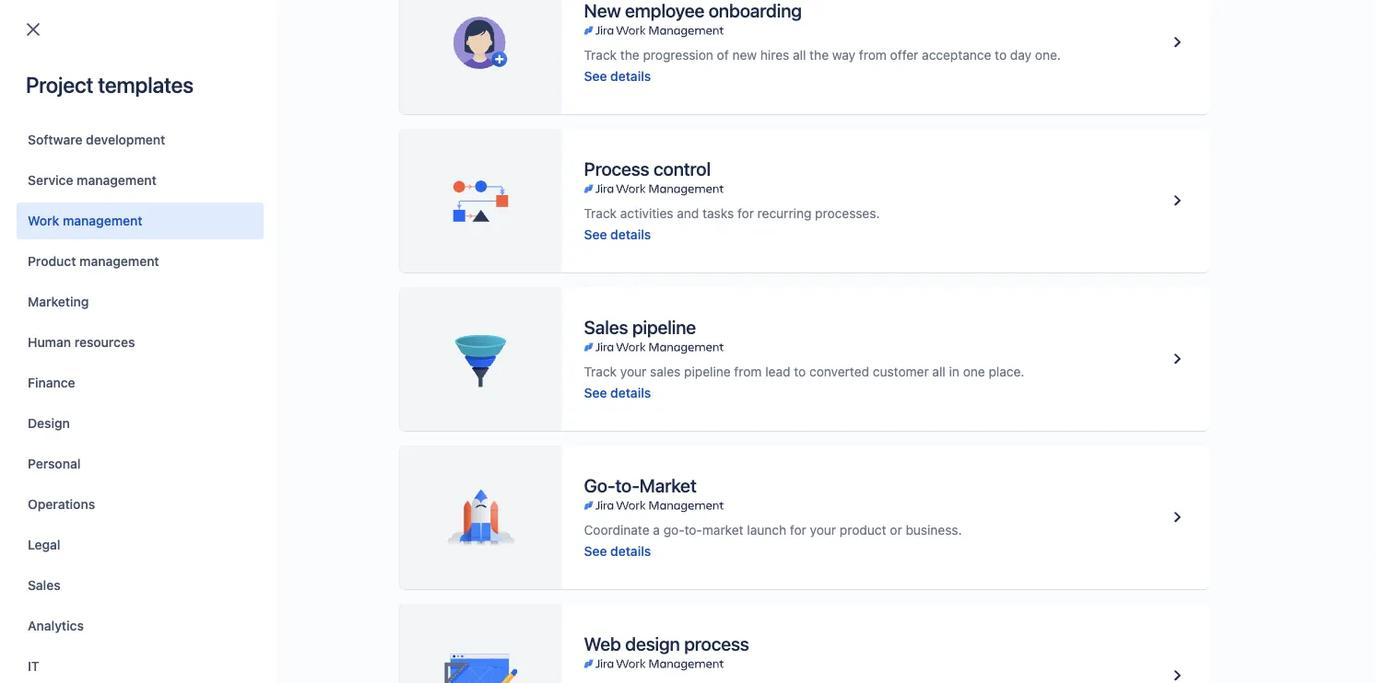 Task type: locate. For each thing, give the bounding box(es) containing it.
managed
[[563, 224, 618, 240], [563, 268, 618, 283]]

0 horizontal spatial your
[[620, 364, 647, 379]]

to- right a on the bottom
[[684, 523, 702, 538]]

work management button
[[17, 203, 264, 240]]

see details button down coordinate
[[584, 542, 651, 561]]

all right hires
[[793, 47, 806, 62]]

analytics
[[28, 619, 84, 634]]

team- for team-managed software
[[525, 268, 563, 283]]

1 horizontal spatial for
[[790, 523, 806, 538]]

for
[[737, 206, 754, 221], [790, 523, 806, 538]]

pipeline up sales
[[632, 317, 696, 338]]

from right way on the top
[[859, 47, 887, 62]]

progression
[[643, 47, 713, 62]]

0 horizontal spatial from
[[734, 364, 762, 379]]

details down sales
[[610, 385, 651, 401]]

my
[[111, 267, 129, 282]]

recurring
[[757, 206, 812, 221]]

see details button
[[584, 67, 651, 85], [584, 225, 651, 244], [584, 384, 651, 402], [584, 542, 651, 561]]

to right go
[[131, 223, 143, 238]]

0 vertical spatial managed
[[563, 224, 618, 240]]

gtms
[[368, 224, 405, 240]]

managed down team-managed business
[[563, 268, 618, 283]]

4 see details button from the top
[[584, 542, 651, 561]]

see details down coordinate
[[584, 544, 651, 559]]

0 vertical spatial team-
[[525, 224, 563, 240]]

products
[[311, 136, 364, 151]]

the
[[620, 47, 640, 62], [810, 47, 829, 62]]

web design process
[[584, 634, 749, 655]]

back to projects image
[[22, 18, 44, 41]]

see for sales pipeline
[[584, 385, 607, 401]]

personal
[[28, 457, 81, 472]]

sales
[[584, 317, 628, 338], [28, 578, 61, 594]]

0 horizontal spatial for
[[737, 206, 754, 221]]

1 team- from the top
[[525, 224, 563, 240]]

see down coordinate
[[584, 544, 607, 559]]

a
[[653, 523, 660, 538]]

2 managed from the top
[[563, 268, 618, 283]]

1 vertical spatial to-
[[684, 523, 702, 538]]

it button
[[17, 649, 264, 684]]

see details down progression
[[584, 68, 651, 83]]

see details button down activities
[[584, 225, 651, 244]]

converted
[[809, 364, 869, 379]]

the left way on the top
[[810, 47, 829, 62]]

management
[[77, 173, 156, 188], [63, 213, 142, 229], [79, 254, 159, 269]]

details down activities
[[610, 227, 651, 242]]

see details button down progression
[[584, 67, 651, 85]]

project down sample
[[181, 267, 223, 282]]

management for service management
[[77, 173, 156, 188]]

0 horizontal spatial all
[[793, 47, 806, 62]]

1 horizontal spatial market
[[702, 523, 743, 538]]

go-to-market
[[584, 475, 697, 497]]

operations
[[28, 497, 95, 513]]

team- for team-managed business
[[525, 224, 563, 240]]

details down progression
[[610, 68, 651, 83]]

0 horizontal spatial the
[[620, 47, 640, 62]]

see details
[[584, 68, 651, 83], [584, 227, 651, 242], [584, 385, 651, 401], [584, 544, 651, 559]]

None text field
[[39, 131, 219, 157]]

human
[[28, 335, 71, 350]]

0 horizontal spatial to-
[[615, 475, 640, 497]]

3 track from the top
[[584, 364, 617, 379]]

work management
[[28, 213, 142, 229]]

1 vertical spatial all
[[932, 364, 946, 379]]

0 vertical spatial management
[[77, 173, 156, 188]]

place.
[[989, 364, 1024, 379]]

2 team- from the top
[[525, 268, 563, 283]]

from
[[859, 47, 887, 62], [734, 364, 762, 379]]

0 horizontal spatial sales
[[28, 578, 61, 594]]

0 vertical spatial from
[[859, 47, 887, 62]]

management for work management
[[63, 213, 142, 229]]

lead
[[765, 364, 790, 379]]

from left lead
[[734, 364, 762, 379]]

acceptance
[[922, 47, 991, 62]]

projects
[[37, 76, 115, 101]]

1 managed from the top
[[563, 224, 618, 240]]

1 horizontal spatial from
[[859, 47, 887, 62]]

all left in
[[932, 364, 946, 379]]

star my kanban project image
[[44, 265, 67, 287]]

your left product
[[810, 523, 836, 538]]

0 vertical spatial track
[[584, 47, 617, 62]]

2 vertical spatial to
[[794, 364, 806, 379]]

to
[[995, 47, 1007, 62], [131, 223, 143, 238], [794, 364, 806, 379]]

process
[[584, 158, 649, 180]]

0 horizontal spatial to
[[131, 223, 143, 238]]

1 vertical spatial sales
[[28, 578, 61, 594]]

sample
[[191, 223, 234, 238]]

processes.
[[815, 206, 880, 221]]

service management button
[[17, 162, 264, 199]]

management inside button
[[63, 213, 142, 229]]

3 see from the top
[[584, 385, 607, 401]]

1 vertical spatial team-
[[525, 268, 563, 283]]

4 see from the top
[[584, 544, 607, 559]]

project up the software
[[26, 72, 93, 98]]

see down 'primary' element
[[584, 68, 607, 83]]

all
[[793, 47, 806, 62], [932, 364, 946, 379]]

3 see details button from the top
[[584, 384, 651, 402]]

1 horizontal spatial to-
[[684, 523, 702, 538]]

to left day
[[995, 47, 1007, 62]]

2 see details from the top
[[584, 227, 651, 242]]

1 vertical spatial track
[[584, 206, 617, 221]]

your left sales
[[620, 364, 647, 379]]

3 details from the top
[[610, 385, 651, 401]]

managed for business
[[563, 224, 618, 240]]

my kanban project link
[[81, 265, 354, 287]]

track up team-managed business
[[584, 206, 617, 221]]

go to market sample link
[[81, 221, 354, 243]]

0 vertical spatial market
[[147, 223, 188, 238]]

and
[[677, 206, 699, 221]]

market
[[147, 223, 188, 238], [702, 523, 743, 538]]

hires
[[760, 47, 789, 62]]

to- up coordinate
[[615, 475, 640, 497]]

next image
[[98, 325, 120, 348]]

details down coordinate
[[610, 544, 651, 559]]

1 horizontal spatial to
[[794, 364, 806, 379]]

pipeline
[[632, 317, 696, 338], [684, 364, 731, 379]]

software development
[[28, 132, 165, 147]]

jira work management image
[[584, 24, 724, 38], [584, 24, 724, 38], [584, 182, 724, 197], [584, 182, 724, 197], [584, 341, 724, 355], [584, 341, 724, 355], [584, 499, 724, 514], [584, 499, 724, 514], [584, 658, 724, 672], [584, 658, 724, 672]]

project templates
[[26, 72, 193, 98]]

1 vertical spatial managed
[[563, 268, 618, 283]]

operations button
[[17, 487, 264, 524]]

your
[[620, 364, 647, 379], [810, 523, 836, 538]]

the left progression
[[620, 47, 640, 62]]

management down go
[[79, 254, 159, 269]]

see up team-managed software
[[584, 227, 607, 242]]

product management button
[[17, 243, 264, 280]]

track for sales pipeline
[[584, 364, 617, 379]]

create
[[682, 18, 723, 33]]

1 horizontal spatial the
[[810, 47, 829, 62]]

2 vertical spatial management
[[79, 254, 159, 269]]

pipeline right sales
[[684, 364, 731, 379]]

4 see details from the top
[[584, 544, 651, 559]]

to right lead
[[794, 364, 806, 379]]

see details button for process
[[584, 225, 651, 244]]

sales down legal
[[28, 578, 61, 594]]

2 track from the top
[[584, 206, 617, 221]]

for right the tasks
[[737, 206, 754, 221]]

market left launch
[[702, 523, 743, 538]]

2 the from the left
[[810, 47, 829, 62]]

activities
[[620, 206, 673, 221]]

sales down team-managed software
[[584, 317, 628, 338]]

see details down sales
[[584, 385, 651, 401]]

legal button
[[17, 527, 264, 564]]

design
[[28, 416, 70, 431]]

1 horizontal spatial sales
[[584, 317, 628, 338]]

details
[[610, 68, 651, 83], [610, 227, 651, 242], [610, 385, 651, 401], [610, 544, 651, 559]]

details for sales
[[610, 385, 651, 401]]

1 vertical spatial management
[[63, 213, 142, 229]]

track down sales pipeline
[[584, 364, 617, 379]]

1 see details button from the top
[[584, 67, 651, 85]]

1 vertical spatial project
[[181, 267, 223, 282]]

2 vertical spatial track
[[584, 364, 617, 379]]

primary element
[[11, 0, 1028, 52]]

market up 'product management' button
[[147, 223, 188, 238]]

4 details from the top
[[610, 544, 651, 559]]

1 horizontal spatial all
[[932, 364, 946, 379]]

see details button down sales
[[584, 384, 651, 402]]

0 vertical spatial to-
[[615, 475, 640, 497]]

see details down activities
[[584, 227, 651, 242]]

0 horizontal spatial project
[[26, 72, 93, 98]]

see down sales pipeline
[[584, 385, 607, 401]]

1 see from the top
[[584, 68, 607, 83]]

team- down team-managed business
[[525, 268, 563, 283]]

1 horizontal spatial your
[[810, 523, 836, 538]]

see details button for sales
[[584, 384, 651, 402]]

to-
[[615, 475, 640, 497], [684, 523, 702, 538]]

see for process control
[[584, 227, 607, 242]]

0 vertical spatial sales
[[584, 317, 628, 338]]

2 see from the top
[[584, 227, 607, 242]]

marketing button
[[17, 284, 264, 321]]

2 details from the top
[[610, 227, 651, 242]]

management down name at the top
[[63, 213, 142, 229]]

track the progression of new hires all the way from offer acceptance to day one.
[[584, 47, 1061, 62]]

team- up team-managed software
[[525, 224, 563, 240]]

1 the from the left
[[620, 47, 640, 62]]

2 horizontal spatial to
[[995, 47, 1007, 62]]

personal button
[[17, 446, 264, 483]]

track left progression
[[584, 47, 617, 62]]

for right launch
[[790, 523, 806, 538]]

managed up team-managed software
[[563, 224, 618, 240]]

management down development
[[77, 173, 156, 188]]

3 see details from the top
[[584, 385, 651, 401]]

control
[[654, 158, 711, 180]]

human resources button
[[17, 324, 264, 361]]

see details for process
[[584, 227, 651, 242]]

2 see details button from the top
[[584, 225, 651, 244]]

see details button for go-
[[584, 542, 651, 561]]

sales inside button
[[28, 578, 61, 594]]



Task type: vqa. For each thing, say whether or not it's contained in the screenshot.
the bottommost market
yes



Task type: describe. For each thing, give the bounding box(es) containing it.
see details for sales
[[584, 385, 651, 401]]

star go to market sample image
[[44, 221, 67, 243]]

track for process control
[[584, 206, 617, 221]]

sales for sales pipeline
[[584, 317, 628, 338]]

templates
[[98, 72, 193, 98]]

business.
[[906, 523, 962, 538]]

market
[[640, 475, 697, 497]]

0 vertical spatial to
[[995, 47, 1007, 62]]

web
[[584, 634, 621, 655]]

launch
[[747, 523, 786, 538]]

new
[[732, 47, 757, 62]]

sales pipeline
[[584, 317, 696, 338]]

managed for software
[[563, 268, 618, 283]]

product management
[[28, 254, 159, 269]]

1 vertical spatial pipeline
[[684, 364, 731, 379]]

finance
[[28, 376, 75, 391]]

analytics button
[[17, 608, 264, 645]]

go-
[[663, 523, 684, 538]]

human resources
[[28, 335, 135, 350]]

go to market sample
[[111, 223, 234, 238]]

track your sales pipeline from lead to converted customer all in one place.
[[584, 364, 1024, 379]]

web design process image
[[1167, 666, 1189, 684]]

new employee onboarding image
[[1167, 31, 1189, 53]]

1 see details from the top
[[584, 68, 651, 83]]

resources
[[74, 335, 135, 350]]

see details for go-
[[584, 544, 651, 559]]

kanban
[[132, 267, 177, 282]]

design button
[[17, 406, 264, 442]]

previous image
[[41, 325, 63, 348]]

1
[[77, 329, 84, 344]]

coordinate a go-to-market launch for your product or business.
[[584, 523, 962, 538]]

go to market image
[[1167, 507, 1189, 529]]

1 button
[[66, 322, 95, 351]]

jira
[[286, 136, 307, 151]]

team-managed business
[[525, 224, 674, 240]]

marketing
[[28, 295, 89, 310]]

details for go-
[[610, 544, 651, 559]]

sales pipeline image
[[1167, 348, 1189, 371]]

1 vertical spatial your
[[810, 523, 836, 538]]

management for product management
[[79, 254, 159, 269]]

details for process
[[610, 227, 651, 242]]

sales for sales
[[28, 578, 61, 594]]

customer
[[873, 364, 929, 379]]

product
[[840, 523, 886, 538]]

service
[[28, 173, 73, 188]]

my kanban project
[[111, 267, 223, 282]]

0 horizontal spatial market
[[147, 223, 188, 238]]

go-
[[584, 475, 615, 497]]

legal
[[28, 538, 60, 553]]

product
[[28, 254, 76, 269]]

see for go-to-market
[[584, 544, 607, 559]]

1 details from the top
[[610, 68, 651, 83]]

0 vertical spatial pipeline
[[632, 317, 696, 338]]

0 vertical spatial all
[[793, 47, 806, 62]]

day
[[1010, 47, 1032, 62]]

offer
[[890, 47, 918, 62]]

or
[[890, 523, 902, 538]]

finance button
[[17, 365, 264, 402]]

software development button
[[17, 122, 264, 159]]

design
[[625, 634, 680, 655]]

all jira products
[[267, 136, 364, 151]]

create banner
[[0, 0, 1378, 52]]

business
[[622, 224, 674, 240]]

development
[[86, 132, 165, 147]]

1 horizontal spatial project
[[181, 267, 223, 282]]

1 vertical spatial from
[[734, 364, 762, 379]]

0 vertical spatial your
[[620, 364, 647, 379]]

process control image
[[1167, 190, 1189, 212]]

1 track from the top
[[584, 47, 617, 62]]

create button
[[671, 11, 734, 41]]

sales button
[[17, 568, 264, 605]]

it
[[28, 660, 39, 675]]

sales
[[650, 364, 681, 379]]

process
[[684, 634, 749, 655]]

service management
[[28, 173, 156, 188]]

tasks
[[703, 206, 734, 221]]

go
[[111, 223, 128, 238]]

0 vertical spatial for
[[737, 206, 754, 221]]

coordinate
[[584, 523, 650, 538]]

work
[[28, 213, 59, 229]]

track activities and tasks for recurring processes.
[[584, 206, 880, 221]]

process control
[[584, 158, 711, 180]]

in
[[949, 364, 960, 379]]

of
[[717, 47, 729, 62]]

Search field
[[1028, 11, 1212, 41]]

team-managed software
[[525, 268, 673, 283]]

one.
[[1035, 47, 1061, 62]]

0 vertical spatial project
[[26, 72, 93, 98]]

way
[[832, 47, 856, 62]]

1 vertical spatial market
[[702, 523, 743, 538]]

software
[[622, 268, 673, 283]]

one
[[963, 364, 985, 379]]

1 vertical spatial to
[[131, 223, 143, 238]]

all
[[267, 136, 282, 151]]

1 vertical spatial for
[[790, 523, 806, 538]]

software
[[28, 132, 83, 147]]

name
[[81, 186, 117, 201]]

name button
[[74, 183, 143, 204]]



